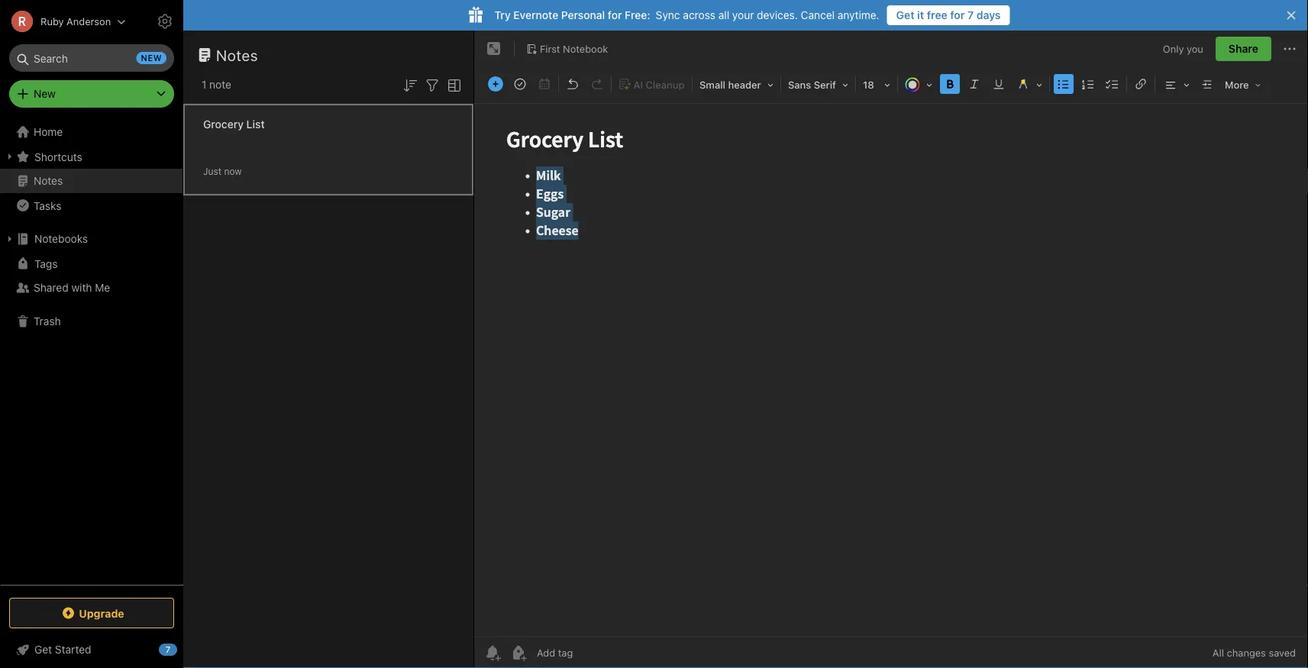 Task type: describe. For each thing, give the bounding box(es) containing it.
try
[[495, 9, 511, 21]]

Add filters field
[[423, 75, 442, 95]]

it
[[918, 9, 924, 21]]

ruby
[[40, 16, 64, 27]]

header
[[728, 79, 761, 91]]

first notebook
[[540, 43, 608, 54]]

get for get it free for 7 days
[[897, 9, 915, 21]]

notebook
[[563, 43, 608, 54]]

shared with me link
[[0, 276, 183, 300]]

with
[[71, 281, 92, 294]]

trash link
[[0, 309, 183, 334]]

notes link
[[0, 169, 183, 193]]

grocery
[[203, 118, 244, 131]]

saved
[[1269, 647, 1296, 659]]

Sort options field
[[401, 75, 419, 95]]

across
[[683, 9, 716, 21]]

new button
[[9, 80, 174, 108]]

all
[[1213, 647, 1225, 659]]

me
[[95, 281, 110, 294]]

devices.
[[757, 9, 798, 21]]

sync
[[656, 9, 680, 21]]

first notebook button
[[521, 38, 614, 60]]

expand notebooks image
[[4, 233, 16, 245]]

Font family field
[[783, 73, 854, 95]]

shared with me
[[34, 281, 110, 294]]

upgrade
[[79, 607, 124, 620]]

tasks
[[34, 199, 61, 212]]

free:
[[625, 9, 651, 21]]

all
[[719, 9, 730, 21]]

new
[[34, 87, 56, 100]]

free
[[927, 9, 948, 21]]

Insert field
[[484, 73, 507, 95]]

more actions image
[[1281, 40, 1299, 58]]

more
[[1225, 79, 1249, 91]]

add a reminder image
[[484, 644, 502, 662]]

all changes saved
[[1213, 647, 1296, 659]]

just now
[[203, 166, 242, 177]]

More field
[[1220, 73, 1267, 95]]

Search text field
[[20, 44, 163, 72]]

Heading level field
[[694, 73, 779, 95]]

tree containing home
[[0, 120, 183, 584]]

sans serif
[[788, 79, 836, 91]]

18
[[863, 79, 874, 91]]

click to collapse image
[[178, 640, 189, 658]]

add filters image
[[423, 76, 442, 95]]

settings image
[[156, 12, 174, 31]]

notes inside notes link
[[34, 175, 63, 187]]

small
[[700, 79, 726, 91]]

now
[[224, 166, 242, 177]]

bulleted list image
[[1053, 73, 1075, 95]]

numbered list image
[[1078, 73, 1099, 95]]

1 note
[[202, 78, 231, 91]]

expand note image
[[485, 40, 503, 58]]

tags button
[[0, 251, 183, 276]]

new search field
[[20, 44, 167, 72]]

notebooks link
[[0, 227, 183, 251]]

Help and Learning task checklist field
[[0, 638, 183, 662]]

Font color field
[[900, 73, 938, 95]]



Task type: locate. For each thing, give the bounding box(es) containing it.
get inside help and learning task checklist field
[[34, 644, 52, 656]]

just
[[203, 166, 222, 177]]

changes
[[1227, 647, 1266, 659]]

Note Editor text field
[[474, 104, 1309, 637]]

notes up tasks
[[34, 175, 63, 187]]

for
[[608, 9, 622, 21], [951, 9, 965, 21]]

bold image
[[940, 73, 961, 95]]

get it free for 7 days button
[[887, 5, 1010, 25]]

1 horizontal spatial notes
[[216, 46, 258, 64]]

1 vertical spatial notes
[[34, 175, 63, 187]]

tree
[[0, 120, 183, 584]]

home
[[34, 126, 63, 138]]

get for get started
[[34, 644, 52, 656]]

Alignment field
[[1157, 73, 1195, 95]]

new
[[141, 53, 162, 63]]

0 vertical spatial notes
[[216, 46, 258, 64]]

Font size field
[[858, 73, 896, 95]]

note
[[209, 78, 231, 91]]

for right free
[[951, 9, 965, 21]]

7 inside button
[[968, 9, 974, 21]]

checklist image
[[1102, 73, 1124, 95]]

1 vertical spatial 7
[[166, 645, 171, 655]]

underline image
[[988, 73, 1010, 95]]

sans
[[788, 79, 811, 91]]

7 left 'click to collapse' image
[[166, 645, 171, 655]]

cancel
[[801, 9, 835, 21]]

7 inside help and learning task checklist field
[[166, 645, 171, 655]]

share
[[1229, 42, 1259, 55]]

for for free:
[[608, 9, 622, 21]]

tasks button
[[0, 193, 183, 218]]

started
[[55, 644, 91, 656]]

italic image
[[964, 73, 985, 95]]

your
[[732, 9, 754, 21]]

notebooks
[[34, 233, 88, 245]]

Highlight field
[[1011, 73, 1048, 95]]

notes up note
[[216, 46, 258, 64]]

home link
[[0, 120, 183, 144]]

get it free for 7 days
[[897, 9, 1001, 21]]

personal
[[561, 9, 605, 21]]

insert link image
[[1131, 73, 1152, 95]]

upgrade button
[[9, 598, 174, 629]]

7
[[968, 9, 974, 21], [166, 645, 171, 655]]

get started
[[34, 644, 91, 656]]

shortcuts button
[[0, 144, 183, 169]]

More actions field
[[1281, 37, 1299, 61]]

indent image
[[1197, 73, 1218, 95]]

note window element
[[474, 31, 1309, 668]]

1
[[202, 78, 207, 91]]

1 horizontal spatial get
[[897, 9, 915, 21]]

1 horizontal spatial for
[[951, 9, 965, 21]]

0 horizontal spatial get
[[34, 644, 52, 656]]

get left it
[[897, 9, 915, 21]]

shared
[[34, 281, 69, 294]]

share button
[[1216, 37, 1272, 61]]

0 vertical spatial 7
[[968, 9, 974, 21]]

anytime.
[[838, 9, 880, 21]]

grocery list
[[203, 118, 265, 131]]

shortcuts
[[34, 150, 82, 163]]

trash
[[34, 315, 61, 328]]

try evernote personal for free: sync across all your devices. cancel anytime.
[[495, 9, 880, 21]]

only you
[[1163, 43, 1204, 54]]

for for 7
[[951, 9, 965, 21]]

list
[[246, 118, 265, 131]]

task image
[[510, 73, 531, 95]]

for inside get it free for 7 days button
[[951, 9, 965, 21]]

only
[[1163, 43, 1184, 54]]

small header
[[700, 79, 761, 91]]

Account field
[[0, 6, 126, 37]]

days
[[977, 9, 1001, 21]]

ruby anderson
[[40, 16, 111, 27]]

undo image
[[562, 73, 584, 95]]

get inside button
[[897, 9, 915, 21]]

tags
[[34, 257, 58, 270]]

2 for from the left
[[951, 9, 965, 21]]

0 horizontal spatial 7
[[166, 645, 171, 655]]

notes
[[216, 46, 258, 64], [34, 175, 63, 187]]

add tag image
[[510, 644, 528, 662]]

0 horizontal spatial notes
[[34, 175, 63, 187]]

0 horizontal spatial for
[[608, 9, 622, 21]]

7 left days at the right top
[[968, 9, 974, 21]]

Add tag field
[[535, 647, 650, 660]]

evernote
[[514, 9, 559, 21]]

get
[[897, 9, 915, 21], [34, 644, 52, 656]]

1 horizontal spatial 7
[[968, 9, 974, 21]]

serif
[[814, 79, 836, 91]]

0 vertical spatial get
[[897, 9, 915, 21]]

1 for from the left
[[608, 9, 622, 21]]

View options field
[[442, 75, 464, 95]]

you
[[1187, 43, 1204, 54]]

get left started
[[34, 644, 52, 656]]

anderson
[[67, 16, 111, 27]]

1 vertical spatial get
[[34, 644, 52, 656]]

first
[[540, 43, 560, 54]]

for left 'free:'
[[608, 9, 622, 21]]



Task type: vqa. For each thing, say whether or not it's contained in the screenshot.
Search text field
yes



